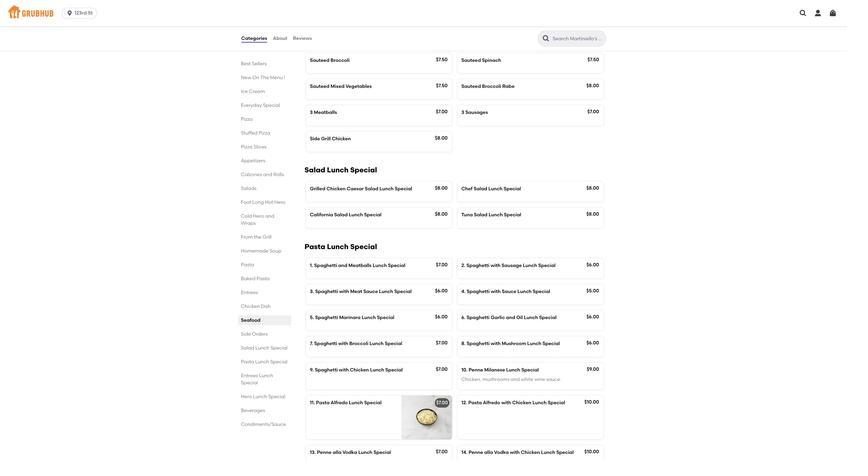 Task type: describe. For each thing, give the bounding box(es) containing it.
1 horizontal spatial salad lunch special
[[305, 166, 377, 174]]

salad right california
[[334, 212, 348, 218]]

california
[[310, 212, 333, 218]]

with for broccoli
[[338, 341, 348, 347]]

menu
[[270, 75, 283, 81]]

sauteed spinach
[[462, 57, 501, 63]]

pasta right 12.
[[469, 400, 482, 406]]

from the grill
[[241, 234, 272, 240]]

meat
[[350, 289, 362, 295]]

6. spaghetti garlic and oil lunch special
[[462, 315, 557, 321]]

mixed
[[331, 84, 345, 89]]

10.
[[462, 367, 468, 373]]

broccoli for sauteed broccoli
[[331, 57, 350, 63]]

with for sauce
[[491, 289, 501, 295]]

sauteed broccoli
[[310, 57, 350, 63]]

hot
[[265, 200, 273, 205]]

soup
[[270, 248, 281, 254]]

mushrooms
[[483, 377, 510, 383]]

stuffed pizza
[[241, 130, 270, 136]]

chef
[[462, 186, 473, 192]]

oil
[[517, 315, 523, 321]]

2. spaghetti with sausage lunch special
[[462, 263, 556, 268]]

spaghetti for 4.
[[467, 289, 490, 295]]

dish
[[261, 304, 271, 310]]

california salad lunch special
[[310, 212, 382, 218]]

categories button
[[241, 26, 268, 51]]

and for 1. spaghetti and meatballs lunch special
[[338, 263, 348, 268]]

vodka for lunch
[[343, 450, 357, 456]]

$6.00 for 2. spaghetti with sausage lunch special
[[587, 262, 599, 268]]

0 horizontal spatial pasta lunch special
[[241, 359, 288, 365]]

11.
[[310, 400, 315, 406]]

alfredo for with
[[483, 400, 500, 406]]

entrees lunch special
[[241, 373, 273, 386]]

garlic
[[491, 315, 505, 321]]

chef salad lunch special
[[462, 186, 521, 192]]

foot long hot hero
[[241, 200, 286, 205]]

tuna salad lunch special
[[462, 212, 521, 218]]

$6.00 for 6. spaghetti garlic and oil lunch special
[[587, 314, 599, 320]]

$5.00
[[587, 288, 599, 294]]

3 sausages
[[462, 110, 488, 116]]

$7.00 for 3 sausages
[[588, 109, 599, 115]]

$7.00 for 9. spaghetti with chicken lunch special
[[436, 367, 448, 372]]

2 horizontal spatial hero
[[274, 200, 286, 205]]

10. penne milanese lunch special
[[462, 367, 539, 373]]

and left oil
[[506, 315, 515, 321]]

2 vertical spatial side
[[241, 332, 251, 337]]

pizza slices
[[241, 144, 267, 150]]

spaghetti for 6.
[[467, 315, 490, 321]]

123rd st
[[74, 10, 93, 16]]

appetizers
[[241, 158, 265, 164]]

broccoli for sauteed broccoli rabe
[[482, 84, 501, 89]]

rabe
[[503, 84, 515, 89]]

condiments/sauce
[[241, 422, 286, 428]]

chicken,
[[462, 377, 482, 383]]

13.
[[310, 450, 316, 456]]

pasta up the 1.
[[305, 242, 325, 251]]

with for meat
[[339, 289, 349, 295]]

14.
[[462, 450, 468, 456]]

6.
[[462, 315, 466, 321]]

$7.50 for sauteed spinach
[[436, 57, 448, 63]]

Search Martiniello's Pizzeria search field
[[552, 36, 604, 42]]

penne for 13.
[[317, 450, 332, 456]]

8.
[[462, 341, 466, 347]]

reviews button
[[293, 26, 312, 51]]

1 horizontal spatial side orders
[[305, 37, 346, 46]]

spaghetti for 1.
[[314, 263, 337, 268]]

slices
[[254, 144, 267, 150]]

and left rolls
[[263, 172, 272, 178]]

caesar
[[347, 186, 364, 192]]

penne for 14.
[[469, 450, 483, 456]]

and for cold hero and wraps
[[265, 213, 275, 219]]

baked
[[241, 276, 256, 282]]

marinara
[[339, 315, 361, 321]]

123rd
[[74, 10, 87, 16]]

sausage
[[502, 263, 522, 268]]

7. spaghetti with broccoli lunch special
[[310, 341, 402, 347]]

chicken dish
[[241, 304, 271, 310]]

grilled
[[310, 186, 326, 192]]

st
[[88, 10, 93, 16]]

1 vertical spatial side
[[310, 136, 320, 142]]

1 sauce from the left
[[364, 289, 378, 295]]

alfredo for lunch
[[331, 400, 348, 406]]

12. pasta alfredo with chicken lunch special
[[462, 400, 565, 406]]

123rd st button
[[62, 8, 100, 19]]

4.
[[462, 289, 466, 295]]

on
[[252, 75, 259, 81]]

cold
[[241, 213, 252, 219]]

alla for 14.
[[484, 450, 493, 456]]

new
[[241, 75, 251, 81]]

categories
[[241, 35, 267, 41]]

mushroom
[[502, 341, 526, 347]]

sausages
[[466, 110, 488, 116]]

from
[[241, 234, 253, 240]]

pasta right '11.'
[[316, 400, 330, 406]]

1 horizontal spatial meatballs
[[349, 263, 372, 268]]

$6.00 for 5. spaghetti marinara lunch special
[[435, 314, 448, 320]]

$10.00 for 14. penne alla vodka with chicken lunch special
[[585, 449, 599, 455]]

sellers
[[252, 61, 267, 67]]

0 vertical spatial grill
[[321, 136, 331, 142]]

calzones
[[241, 172, 262, 178]]

$6.00 for 8. spaghetti with mushroom lunch special
[[587, 341, 599, 346]]

the
[[260, 75, 269, 81]]

long
[[252, 200, 264, 205]]

spaghetti for 7.
[[314, 341, 337, 347]]

spaghetti for 5.
[[315, 315, 338, 321]]

$7.00 for 1. spaghetti and meatballs lunch special
[[436, 262, 448, 268]]

3 svg image from the left
[[829, 9, 837, 17]]

search icon image
[[542, 35, 550, 43]]

beverages
[[241, 408, 265, 414]]

sauteed for sauteed mixed vegetables
[[310, 84, 330, 89]]

7.
[[310, 341, 313, 347]]

best sellers
[[241, 61, 267, 67]]

vodka for with
[[494, 450, 509, 456]]

1. spaghetti and meatballs lunch special
[[310, 263, 406, 268]]

!
[[284, 75, 285, 81]]

pasta up entrees lunch special
[[241, 359, 254, 365]]



Task type: locate. For each thing, give the bounding box(es) containing it.
spaghetti right 7.
[[314, 341, 337, 347]]

side grill chicken
[[310, 136, 351, 142]]

$10.00
[[585, 400, 599, 405], [585, 449, 599, 455]]

chicken, mushrooms and white wine sauce.
[[462, 377, 562, 383]]

$8.00 for tuna salad lunch special
[[587, 212, 599, 217]]

2 $10.00 from the top
[[585, 449, 599, 455]]

pasta lunch special up 1. spaghetti and meatballs lunch special
[[305, 242, 377, 251]]

orders
[[322, 37, 346, 46], [252, 332, 268, 337]]

3. spaghetti with meat sauce lunch special
[[310, 289, 412, 295]]

sauteed for sauteed broccoli rabe
[[462, 84, 481, 89]]

salad
[[305, 166, 325, 174], [365, 186, 379, 192], [474, 186, 488, 192], [334, 212, 348, 218], [474, 212, 488, 218], [241, 345, 254, 351]]

sauteed broccoli rabe
[[462, 84, 515, 89]]

meatballs up side grill chicken
[[314, 110, 337, 116]]

spaghetti right 9.
[[315, 367, 338, 373]]

alfredo
[[331, 400, 348, 406], [483, 400, 500, 406]]

3.
[[310, 289, 314, 295]]

stuffed
[[241, 130, 258, 136]]

$7.50
[[436, 57, 448, 63], [588, 57, 599, 63], [436, 83, 448, 89]]

pasta right baked
[[257, 276, 270, 282]]

2 3 from the left
[[462, 110, 464, 116]]

special inside entrees lunch special
[[241, 380, 258, 386]]

1 vertical spatial salad lunch special
[[241, 345, 288, 351]]

pasta
[[305, 242, 325, 251], [241, 262, 254, 268], [257, 276, 270, 282], [241, 359, 254, 365], [316, 400, 330, 406], [469, 400, 482, 406]]

1 vertical spatial side orders
[[241, 332, 268, 337]]

grill down 3 meatballs
[[321, 136, 331, 142]]

entrees for entrees
[[241, 290, 258, 296]]

1 horizontal spatial pasta lunch special
[[305, 242, 377, 251]]

baked pasta
[[241, 276, 270, 282]]

svg image
[[66, 10, 73, 17]]

2 horizontal spatial svg image
[[829, 9, 837, 17]]

lunch inside entrees lunch special
[[259, 373, 273, 379]]

$8.00 for chef salad lunch special
[[587, 185, 599, 191]]

penne right 14.
[[469, 450, 483, 456]]

1 vertical spatial hero
[[253, 213, 264, 219]]

1 horizontal spatial grill
[[321, 136, 331, 142]]

$7.00 for 13. penne alla vodka lunch special
[[436, 449, 448, 455]]

entrees down baked
[[241, 290, 258, 296]]

1 vertical spatial entrees
[[241, 373, 258, 379]]

$6.00 up $9.00
[[587, 341, 599, 346]]

side down 3 meatballs
[[310, 136, 320, 142]]

alla
[[333, 450, 342, 456], [484, 450, 493, 456]]

1 vertical spatial grill
[[263, 234, 272, 240]]

0 horizontal spatial side orders
[[241, 332, 268, 337]]

1 entrees from the top
[[241, 290, 258, 296]]

1 horizontal spatial vodka
[[494, 450, 509, 456]]

11. pasta alfredo lunch special image
[[401, 396, 452, 440]]

cream
[[249, 89, 265, 94]]

$6.00
[[587, 262, 599, 268], [435, 288, 448, 294], [435, 314, 448, 320], [587, 314, 599, 320], [587, 341, 599, 346]]

1 horizontal spatial svg image
[[814, 9, 822, 17]]

wine
[[535, 377, 545, 383]]

$8.00 for sauteed broccoli rabe
[[587, 83, 599, 89]]

entrees inside entrees lunch special
[[241, 373, 258, 379]]

8. spaghetti with mushroom lunch special
[[462, 341, 560, 347]]

5. spaghetti marinara lunch special
[[310, 315, 395, 321]]

spaghetti right 3.
[[315, 289, 338, 295]]

side orders up sauteed broccoli
[[305, 37, 346, 46]]

$6.00 for 3. spaghetti with meat sauce lunch special
[[435, 288, 448, 294]]

the
[[254, 234, 262, 240]]

orders up sauteed broccoli
[[322, 37, 346, 46]]

3 left sausages
[[462, 110, 464, 116]]

1 vodka from the left
[[343, 450, 357, 456]]

sauteed mixed vegetables
[[310, 84, 372, 89]]

and right the 1.
[[338, 263, 348, 268]]

2 vertical spatial pizza
[[241, 144, 253, 150]]

sauteed left spinach
[[462, 57, 481, 63]]

entrees for entrees lunch special
[[241, 373, 258, 379]]

spaghetti for 3.
[[315, 289, 338, 295]]

sauteed for sauteed broccoli
[[310, 57, 330, 63]]

0 horizontal spatial hero
[[241, 394, 252, 400]]

1 horizontal spatial sauce
[[502, 289, 517, 295]]

chicken
[[332, 136, 351, 142], [327, 186, 346, 192], [241, 304, 260, 310], [350, 367, 369, 373], [513, 400, 532, 406], [521, 450, 540, 456]]

0 horizontal spatial meatballs
[[314, 110, 337, 116]]

alla for 13.
[[333, 450, 342, 456]]

ice cream
[[241, 89, 265, 94]]

2.
[[462, 263, 466, 268]]

sauteed for sauteed spinach
[[462, 57, 481, 63]]

grilled chicken caesar salad lunch special
[[310, 186, 412, 192]]

$7.00
[[436, 109, 448, 115], [588, 109, 599, 115], [436, 262, 448, 268], [436, 341, 448, 346], [436, 367, 448, 372], [436, 400, 448, 406], [436, 449, 448, 455]]

1 alfredo from the left
[[331, 400, 348, 406]]

penne for 10.
[[469, 367, 483, 373]]

1 horizontal spatial alfredo
[[483, 400, 500, 406]]

spaghetti right 5.
[[315, 315, 338, 321]]

0 horizontal spatial alfredo
[[331, 400, 348, 406]]

sauce
[[364, 289, 378, 295], [502, 289, 517, 295]]

2 sauce from the left
[[502, 289, 517, 295]]

hero right hot
[[274, 200, 286, 205]]

vodka
[[343, 450, 357, 456], [494, 450, 509, 456]]

spaghetti right 4.
[[467, 289, 490, 295]]

meatballs up 3. spaghetti with meat sauce lunch special
[[349, 263, 372, 268]]

vegetables
[[346, 84, 372, 89]]

alfredo right '11.'
[[331, 400, 348, 406]]

side up sauteed broccoli
[[305, 37, 320, 46]]

0 vertical spatial pizza
[[241, 116, 253, 122]]

1 horizontal spatial alla
[[484, 450, 493, 456]]

about button
[[273, 26, 288, 51]]

alla right 14.
[[484, 450, 493, 456]]

1 vertical spatial meatballs
[[349, 263, 372, 268]]

sauteed left mixed
[[310, 84, 330, 89]]

0 horizontal spatial svg image
[[799, 9, 808, 17]]

2 entrees from the top
[[241, 373, 258, 379]]

side down seafood
[[241, 332, 251, 337]]

wraps
[[241, 221, 256, 226]]

broccoli up 9. spaghetti with chicken lunch special at the bottom
[[349, 341, 369, 347]]

1 vertical spatial pizza
[[259, 130, 270, 136]]

spaghetti right 6.
[[467, 315, 490, 321]]

hero up 'beverages'
[[241, 394, 252, 400]]

1 vertical spatial pasta lunch special
[[241, 359, 288, 365]]

2 vodka from the left
[[494, 450, 509, 456]]

$7.00 for 7. spaghetti with broccoli lunch special
[[436, 341, 448, 346]]

$6.00 up $5.00 at the bottom right of page
[[587, 262, 599, 268]]

1 vertical spatial $10.00
[[585, 449, 599, 455]]

$7.00 for 3 meatballs
[[436, 109, 448, 115]]

9. spaghetti with chicken lunch special
[[310, 367, 403, 373]]

2 alla from the left
[[484, 450, 493, 456]]

pasta up baked
[[241, 262, 254, 268]]

everyday special
[[241, 103, 280, 108]]

14. penne alla vodka with chicken lunch special
[[462, 450, 574, 456]]

1 3 from the left
[[310, 110, 313, 116]]

$10.00 for 12. pasta alfredo with chicken lunch special
[[585, 400, 599, 405]]

cold hero and wraps
[[241, 213, 275, 226]]

milanese
[[485, 367, 505, 373]]

alfredo down mushrooms
[[483, 400, 500, 406]]

0 horizontal spatial 3
[[310, 110, 313, 116]]

rolls
[[274, 172, 284, 178]]

hero right cold
[[253, 213, 264, 219]]

salad right tuna
[[474, 212, 488, 218]]

0 horizontal spatial grill
[[263, 234, 272, 240]]

spaghetti for 9.
[[315, 367, 338, 373]]

0 horizontal spatial salad lunch special
[[241, 345, 288, 351]]

sauce right meat
[[364, 289, 378, 295]]

spaghetti right 2.
[[467, 263, 490, 268]]

special
[[263, 103, 280, 108], [350, 166, 377, 174], [395, 186, 412, 192], [504, 186, 521, 192], [364, 212, 382, 218], [504, 212, 521, 218], [350, 242, 377, 251], [388, 263, 406, 268], [538, 263, 556, 268], [395, 289, 412, 295], [533, 289, 550, 295], [377, 315, 395, 321], [539, 315, 557, 321], [385, 341, 402, 347], [543, 341, 560, 347], [271, 345, 288, 351], [270, 359, 288, 365], [386, 367, 403, 373], [522, 367, 539, 373], [241, 380, 258, 386], [268, 394, 285, 400], [364, 400, 382, 406], [548, 400, 565, 406], [374, 450, 391, 456], [557, 450, 574, 456]]

1 alla from the left
[[333, 450, 342, 456]]

1 svg image from the left
[[799, 9, 808, 17]]

salad lunch special down seafood
[[241, 345, 288, 351]]

3 for 3 meatballs
[[310, 110, 313, 116]]

$7.50 for sauteed broccoli rabe
[[436, 83, 448, 89]]

hero inside "cold hero and wraps"
[[253, 213, 264, 219]]

0 vertical spatial broccoli
[[331, 57, 350, 63]]

pizza for pizza
[[241, 116, 253, 122]]

grill right the
[[263, 234, 272, 240]]

salad up grilled
[[305, 166, 325, 174]]

0 horizontal spatial vodka
[[343, 450, 357, 456]]

sauteed down reviews button on the left of page
[[310, 57, 330, 63]]

entrees
[[241, 290, 258, 296], [241, 373, 258, 379]]

$6.00 down $5.00 at the bottom right of page
[[587, 314, 599, 320]]

0 vertical spatial orders
[[322, 37, 346, 46]]

penne right "13."
[[317, 450, 332, 456]]

spaghetti for 2.
[[467, 263, 490, 268]]

side orders down seafood
[[241, 332, 268, 337]]

sauce up 6. spaghetti garlic and oil lunch special
[[502, 289, 517, 295]]

spaghetti right the 1.
[[314, 263, 337, 268]]

sauteed up 3 sausages
[[462, 84, 481, 89]]

salad right "chef"
[[474, 186, 488, 192]]

pasta lunch special
[[305, 242, 377, 251], [241, 359, 288, 365]]

sauce.
[[546, 377, 562, 383]]

$8.00 for california salad lunch special
[[435, 212, 448, 217]]

grill
[[321, 136, 331, 142], [263, 234, 272, 240]]

0 vertical spatial meatballs
[[314, 110, 337, 116]]

2 alfredo from the left
[[483, 400, 500, 406]]

alla right "13."
[[333, 450, 342, 456]]

sauteed
[[310, 57, 330, 63], [462, 57, 481, 63], [310, 84, 330, 89], [462, 84, 481, 89]]

spaghetti for 8.
[[467, 341, 490, 347]]

everyday
[[241, 103, 262, 108]]

calzones and rolls
[[241, 172, 284, 178]]

3 meatballs
[[310, 110, 337, 116]]

0 vertical spatial side orders
[[305, 37, 346, 46]]

pizza up stuffed
[[241, 116, 253, 122]]

1.
[[310, 263, 313, 268]]

and
[[263, 172, 272, 178], [265, 213, 275, 219], [338, 263, 348, 268], [506, 315, 515, 321], [511, 377, 520, 383]]

salad lunch special
[[305, 166, 377, 174], [241, 345, 288, 351]]

hero
[[274, 200, 286, 205], [253, 213, 264, 219], [241, 394, 252, 400]]

and for chicken, mushrooms and white wine sauce.
[[511, 377, 520, 383]]

tuna
[[462, 212, 473, 218]]

and down hot
[[265, 213, 275, 219]]

broccoli left rabe
[[482, 84, 501, 89]]

pizza
[[241, 116, 253, 122], [259, 130, 270, 136], [241, 144, 253, 150]]

0 vertical spatial salad lunch special
[[305, 166, 377, 174]]

spinach
[[482, 57, 501, 63]]

main navigation navigation
[[0, 0, 847, 26]]

pizza for pizza slices
[[241, 144, 253, 150]]

1 horizontal spatial orders
[[322, 37, 346, 46]]

and inside "cold hero and wraps"
[[265, 213, 275, 219]]

with for sausage
[[491, 263, 501, 268]]

0 vertical spatial $10.00
[[585, 400, 599, 405]]

with for mushroom
[[491, 341, 501, 347]]

about
[[273, 35, 287, 41]]

$8.00 for side grill chicken
[[435, 135, 448, 141]]

0 vertical spatial side
[[305, 37, 320, 46]]

1 horizontal spatial 3
[[462, 110, 464, 116]]

orders down seafood
[[252, 332, 268, 337]]

ice
[[241, 89, 248, 94]]

penne up chicken,
[[469, 367, 483, 373]]

pizza up slices on the top of page
[[259, 130, 270, 136]]

2 svg image from the left
[[814, 9, 822, 17]]

with for chicken
[[339, 367, 349, 373]]

pizza left slices on the top of page
[[241, 144, 253, 150]]

2 vertical spatial broccoli
[[349, 341, 369, 347]]

salad lunch special up caesar
[[305, 166, 377, 174]]

1 horizontal spatial hero
[[253, 213, 264, 219]]

1 vertical spatial orders
[[252, 332, 268, 337]]

1 $10.00 from the top
[[585, 400, 599, 405]]

$9.00
[[587, 367, 599, 372]]

0 vertical spatial pasta lunch special
[[305, 242, 377, 251]]

3 for 3 sausages
[[462, 110, 464, 116]]

spaghetti
[[314, 263, 337, 268], [467, 263, 490, 268], [315, 289, 338, 295], [467, 289, 490, 295], [315, 315, 338, 321], [467, 315, 490, 321], [314, 341, 337, 347], [467, 341, 490, 347], [315, 367, 338, 373]]

$8.00 for grilled chicken caesar salad lunch special
[[435, 185, 448, 191]]

white
[[521, 377, 534, 383]]

$8.00
[[587, 83, 599, 89], [435, 135, 448, 141], [435, 185, 448, 191], [587, 185, 599, 191], [435, 212, 448, 217], [587, 212, 599, 217]]

new on the menu !
[[241, 75, 285, 81]]

0 horizontal spatial sauce
[[364, 289, 378, 295]]

salads
[[241, 186, 257, 191]]

foot
[[241, 200, 251, 205]]

9.
[[310, 367, 314, 373]]

and left white
[[511, 377, 520, 383]]

0 horizontal spatial alla
[[333, 450, 342, 456]]

pasta lunch special up entrees lunch special
[[241, 359, 288, 365]]

broccoli up sauteed mixed vegetables
[[331, 57, 350, 63]]

entrees up hero lunch special
[[241, 373, 258, 379]]

2 vertical spatial hero
[[241, 394, 252, 400]]

4. spaghetti with sauce lunch special
[[462, 289, 550, 295]]

0 horizontal spatial orders
[[252, 332, 268, 337]]

11. pasta alfredo lunch special
[[310, 400, 382, 406]]

3 up side grill chicken
[[310, 110, 313, 116]]

lunch
[[327, 166, 349, 174], [380, 186, 394, 192], [489, 186, 503, 192], [349, 212, 363, 218], [489, 212, 503, 218], [327, 242, 349, 251], [373, 263, 387, 268], [523, 263, 537, 268], [379, 289, 393, 295], [518, 289, 532, 295], [362, 315, 376, 321], [524, 315, 538, 321], [370, 341, 384, 347], [528, 341, 542, 347], [255, 345, 270, 351], [255, 359, 269, 365], [370, 367, 384, 373], [506, 367, 521, 373], [259, 373, 273, 379], [253, 394, 267, 400], [349, 400, 363, 406], [533, 400, 547, 406], [358, 450, 373, 456], [541, 450, 555, 456]]

salad right caesar
[[365, 186, 379, 192]]

svg image
[[799, 9, 808, 17], [814, 9, 822, 17], [829, 9, 837, 17]]

$6.00 left 6.
[[435, 314, 448, 320]]

spaghetti right 8. on the bottom right
[[467, 341, 490, 347]]

salad down seafood
[[241, 345, 254, 351]]

13. penne alla vodka lunch special
[[310, 450, 391, 456]]

0 vertical spatial entrees
[[241, 290, 258, 296]]

homemade
[[241, 248, 269, 254]]

1 vertical spatial broccoli
[[482, 84, 501, 89]]

0 vertical spatial hero
[[274, 200, 286, 205]]

12.
[[462, 400, 467, 406]]

$6.00 left 4.
[[435, 288, 448, 294]]



Task type: vqa. For each thing, say whether or not it's contained in the screenshot.
New On The Menu !
yes



